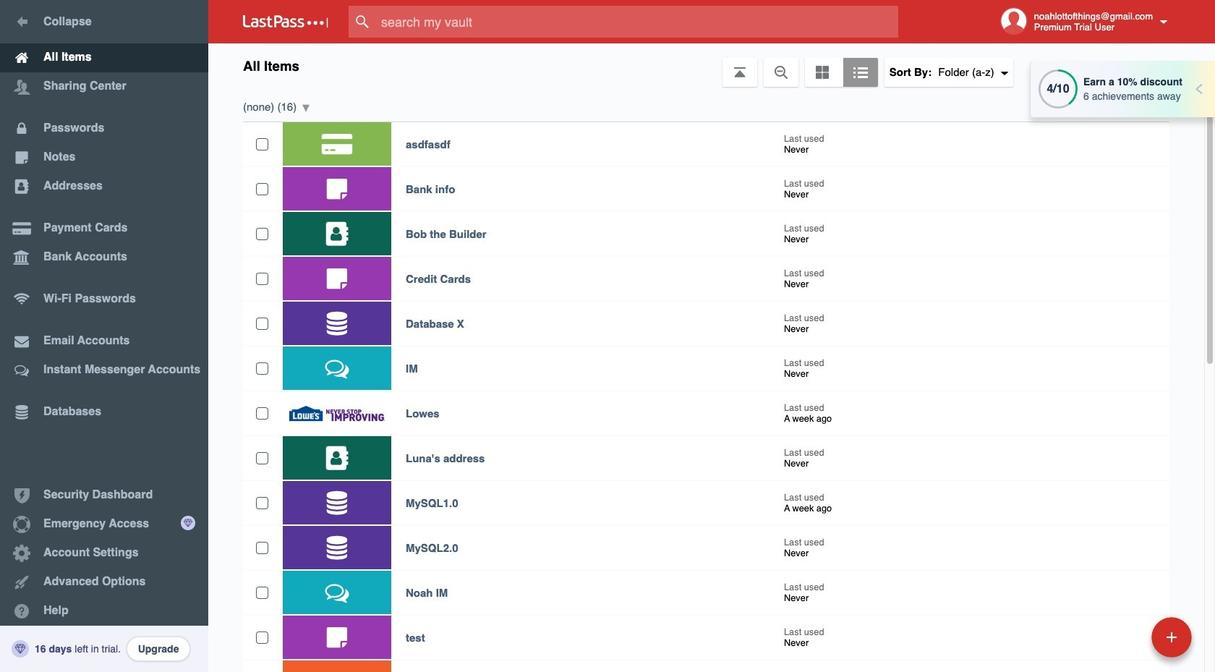 Task type: vqa. For each thing, say whether or not it's contained in the screenshot.
New item Element
yes



Task type: describe. For each thing, give the bounding box(es) containing it.
Search search field
[[349, 6, 927, 38]]

vault options navigation
[[208, 43, 1215, 87]]

new item navigation
[[1052, 613, 1201, 672]]



Task type: locate. For each thing, give the bounding box(es) containing it.
search my vault text field
[[349, 6, 927, 38]]

lastpass image
[[243, 15, 328, 28]]

main navigation navigation
[[0, 0, 208, 672]]

new item element
[[1052, 616, 1197, 658]]



